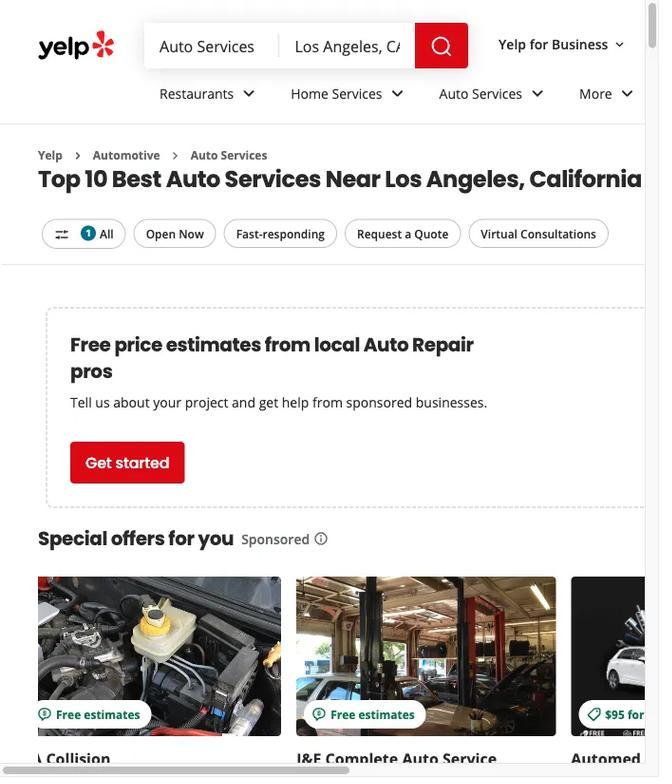 Task type: describe. For each thing, give the bounding box(es) containing it.
0 horizontal spatial from
[[265, 331, 311, 358]]

top 10 best auto services near los angeles, california
[[38, 163, 642, 195]]

automed
[[571, 749, 641, 769]]

filters group
[[38, 219, 613, 249]]

none field the find
[[160, 35, 265, 56]]

yelp for business button
[[491, 27, 635, 61]]

and
[[232, 393, 256, 411]]

Near text field
[[295, 35, 400, 56]]

restaurants link
[[144, 68, 276, 124]]

responding
[[263, 226, 325, 241]]

16 chevron right v2 image
[[168, 148, 183, 163]]

all
[[100, 226, 114, 241]]

j&e complete auto service link
[[297, 749, 497, 769]]

angeles,
[[426, 163, 525, 195]]

help
[[282, 393, 309, 411]]

16 chevron right v2 image
[[70, 148, 85, 163]]

near
[[326, 163, 381, 195]]

complete
[[325, 749, 398, 769]]

restaurants
[[160, 84, 234, 102]]

24 chevron down v2 image for more
[[616, 82, 639, 105]]

Find text field
[[160, 35, 265, 56]]

request
[[357, 226, 402, 241]]

home
[[291, 84, 329, 102]]

services down restaurants "link"
[[221, 147, 267, 163]]

16 deal v2 image
[[587, 707, 602, 722]]

project
[[185, 393, 228, 411]]

16 chevron down v2 image
[[612, 37, 628, 52]]

los
[[385, 163, 422, 195]]

estimates inside free price estimates from local auto repair pros tell us about your project and get help from sponsored businesses.
[[166, 331, 261, 358]]

special offers for you
[[38, 525, 234, 552]]

local
[[314, 331, 360, 358]]

yelp for yelp link
[[38, 147, 63, 163]]

ca
[[22, 749, 42, 769]]

0 vertical spatial auto services link
[[424, 68, 564, 124]]

$95
[[606, 706, 625, 722]]

business
[[552, 35, 609, 53]]

auto left service
[[402, 749, 439, 769]]

free estimates link for complete
[[297, 577, 556, 736]]

j&e
[[297, 749, 322, 769]]

started
[[115, 452, 169, 473]]

now
[[179, 226, 204, 241]]

special
[[38, 525, 107, 552]]

yelp link
[[38, 147, 63, 163]]

virtual consultations
[[481, 226, 597, 241]]

get started
[[86, 452, 169, 473]]

repair
[[412, 331, 474, 358]]

16 free estimates v2 image for ca
[[37, 707, 52, 722]]

free estimates for collision
[[56, 706, 140, 722]]

search image
[[431, 35, 453, 58]]

$95 for $1 link
[[571, 577, 659, 736]]

home services link
[[276, 68, 424, 124]]

pros
[[70, 358, 113, 385]]

24 chevron down v2 image for auto services
[[526, 82, 549, 105]]

services inside home services link
[[332, 84, 382, 102]]

j&e complete auto service
[[297, 749, 497, 769]]

more
[[580, 84, 613, 102]]

request a quote button
[[345, 219, 461, 248]]

open now
[[146, 226, 204, 241]]

fast-responding
[[236, 226, 325, 241]]

automotive
[[93, 147, 160, 163]]

about
[[113, 393, 150, 411]]

get
[[259, 393, 279, 411]]

yelp for yelp for business
[[499, 35, 526, 53]]

quote
[[415, 226, 449, 241]]

get
[[86, 452, 112, 473]]

services down yelp for business
[[472, 84, 523, 102]]

fast-responding button
[[224, 219, 337, 248]]

virtual consultations button
[[469, 219, 609, 248]]

businesses.
[[416, 393, 488, 411]]

your
[[153, 393, 182, 411]]

none field near
[[295, 35, 400, 56]]

open now button
[[134, 219, 216, 248]]



Task type: locate. For each thing, give the bounding box(es) containing it.
24 chevron down v2 image right home services
[[386, 82, 409, 105]]

auto down search icon
[[439, 84, 469, 102]]

free estimates up complete
[[331, 706, 415, 722]]

us
[[95, 393, 110, 411]]

services up fast-responding
[[225, 163, 321, 195]]

free estimates link for collision
[[22, 577, 281, 736]]

yelp
[[499, 35, 526, 53], [38, 147, 63, 163]]

None search field
[[144, 23, 472, 68]]

free estimates up the collision at bottom
[[56, 706, 140, 722]]

ca
[[645, 749, 659, 769]]

1 vertical spatial auto services
[[191, 147, 267, 163]]

2 horizontal spatial estimates
[[359, 706, 415, 722]]

for left you
[[168, 525, 194, 552]]

best
[[112, 163, 161, 195]]

10
[[85, 163, 107, 195]]

None field
[[160, 35, 265, 56], [295, 35, 400, 56]]

16 free estimates v2 image up ca
[[37, 707, 52, 722]]

1 vertical spatial for
[[168, 525, 194, 552]]

estimates
[[166, 331, 261, 358], [84, 706, 140, 722], [359, 706, 415, 722]]

auto
[[439, 84, 469, 102], [191, 147, 218, 163], [166, 163, 220, 195], [364, 331, 409, 358], [402, 749, 439, 769]]

24 chevron down v2 image for home services
[[386, 82, 409, 105]]

0 horizontal spatial auto services
[[191, 147, 267, 163]]

open
[[146, 226, 176, 241]]

2 24 chevron down v2 image from the left
[[386, 82, 409, 105]]

business categories element
[[144, 68, 659, 124]]

1 all
[[86, 226, 114, 241]]

1 horizontal spatial from
[[313, 393, 343, 411]]

free up ca collision link on the bottom
[[56, 706, 81, 722]]

automotive link
[[93, 147, 160, 163]]

for
[[530, 35, 549, 53], [168, 525, 194, 552], [628, 706, 645, 722]]

for left $1
[[628, 706, 645, 722]]

16 free estimates v2 image up j&e
[[312, 707, 327, 722]]

free up complete
[[331, 706, 356, 722]]

free estimates link
[[22, 577, 281, 736], [297, 577, 556, 736]]

2 horizontal spatial for
[[628, 706, 645, 722]]

automed ca
[[571, 749, 659, 769]]

1 free estimates link from the left
[[22, 577, 281, 736]]

24 chevron down v2 image right more
[[616, 82, 639, 105]]

1 horizontal spatial auto services
[[439, 84, 523, 102]]

1 vertical spatial from
[[313, 393, 343, 411]]

you
[[198, 525, 234, 552]]

automed ca link
[[571, 749, 659, 769]]

collision
[[46, 749, 111, 769]]

0 horizontal spatial free estimates
[[56, 706, 140, 722]]

0 horizontal spatial for
[[168, 525, 194, 552]]

0 vertical spatial from
[[265, 331, 311, 358]]

1 horizontal spatial for
[[530, 35, 549, 53]]

free for j&e complete auto service
[[331, 706, 356, 722]]

1 horizontal spatial auto services link
[[424, 68, 564, 124]]

free
[[70, 331, 111, 358], [56, 706, 81, 722], [331, 706, 356, 722]]

estimates for ca collision
[[84, 706, 140, 722]]

for left business in the top of the page
[[530, 35, 549, 53]]

auto up now
[[166, 163, 220, 195]]

24 chevron down v2 image
[[238, 82, 261, 105], [386, 82, 409, 105], [526, 82, 549, 105], [616, 82, 639, 105]]

24 chevron down v2 image for restaurants
[[238, 82, 261, 105]]

consultations
[[521, 226, 597, 241]]

free estimates for complete
[[331, 706, 415, 722]]

services right home
[[332, 84, 382, 102]]

auto services down search icon
[[439, 84, 523, 102]]

services
[[332, 84, 382, 102], [472, 84, 523, 102], [221, 147, 267, 163], [225, 163, 321, 195]]

auto services link down search icon
[[424, 68, 564, 124]]

auto services link
[[424, 68, 564, 124], [191, 147, 267, 163]]

auto inside free price estimates from local auto repair pros tell us about your project and get help from sponsored businesses.
[[364, 331, 409, 358]]

virtual
[[481, 226, 518, 241]]

1 horizontal spatial estimates
[[166, 331, 261, 358]]

yelp left business in the top of the page
[[499, 35, 526, 53]]

free left price
[[70, 331, 111, 358]]

16 free estimates v2 image
[[37, 707, 52, 722], [312, 707, 327, 722]]

1 16 free estimates v2 image from the left
[[37, 707, 52, 722]]

for inside button
[[530, 35, 549, 53]]

1 horizontal spatial none field
[[295, 35, 400, 56]]

0 vertical spatial auto services
[[439, 84, 523, 102]]

$1
[[648, 706, 659, 722]]

auto right local
[[364, 331, 409, 358]]

24 chevron down v2 image inside home services link
[[386, 82, 409, 105]]

16 free estimates v2 image for j&e
[[312, 707, 327, 722]]

from left local
[[265, 331, 311, 358]]

24 chevron down v2 image down yelp for business
[[526, 82, 549, 105]]

sponsored
[[346, 393, 412, 411]]

estimates up "j&e complete auto service" link at the bottom of the page
[[359, 706, 415, 722]]

16 info v2 image
[[314, 531, 329, 546]]

0 vertical spatial for
[[530, 35, 549, 53]]

0 horizontal spatial estimates
[[84, 706, 140, 722]]

24 chevron down v2 image inside more link
[[616, 82, 639, 105]]

for for $95
[[628, 706, 645, 722]]

0 horizontal spatial 16 free estimates v2 image
[[37, 707, 52, 722]]

auto services link right 16 chevron right v2 icon
[[191, 147, 267, 163]]

california
[[530, 163, 642, 195]]

0 vertical spatial yelp
[[499, 35, 526, 53]]

1 24 chevron down v2 image from the left
[[238, 82, 261, 105]]

ca collision link
[[22, 749, 111, 769]]

estimates for j&e complete auto service
[[359, 706, 415, 722]]

2 16 free estimates v2 image from the left
[[312, 707, 327, 722]]

0 horizontal spatial auto services link
[[191, 147, 267, 163]]

free inside free price estimates from local auto repair pros tell us about your project and get help from sponsored businesses.
[[70, 331, 111, 358]]

sponsored
[[241, 530, 310, 548]]

2 free estimates from the left
[[331, 706, 415, 722]]

2 free estimates link from the left
[[297, 577, 556, 736]]

from
[[265, 331, 311, 358], [313, 393, 343, 411]]

2 none field from the left
[[295, 35, 400, 56]]

free estimates
[[56, 706, 140, 722], [331, 706, 415, 722]]

for for yelp
[[530, 35, 549, 53]]

1 vertical spatial auto services link
[[191, 147, 267, 163]]

from right "help"
[[313, 393, 343, 411]]

top
[[38, 163, 80, 195]]

none field up home services
[[295, 35, 400, 56]]

free for ca collision
[[56, 706, 81, 722]]

0 horizontal spatial yelp
[[38, 147, 63, 163]]

auto services inside business categories element
[[439, 84, 523, 102]]

3 24 chevron down v2 image from the left
[[526, 82, 549, 105]]

ca collision
[[22, 749, 111, 769]]

1 horizontal spatial 16 free estimates v2 image
[[312, 707, 327, 722]]

1 free estimates from the left
[[56, 706, 140, 722]]

a
[[405, 226, 412, 241]]

0 horizontal spatial free estimates link
[[22, 577, 281, 736]]

$95 for $1
[[606, 706, 659, 722]]

1 vertical spatial yelp
[[38, 147, 63, 163]]

fast-
[[236, 226, 263, 241]]

price
[[114, 331, 162, 358]]

none field up restaurants
[[160, 35, 265, 56]]

request a quote
[[357, 226, 449, 241]]

service
[[443, 749, 497, 769]]

auto inside business categories element
[[439, 84, 469, 102]]

yelp left 16 chevron right v2 image
[[38, 147, 63, 163]]

1 horizontal spatial free estimates
[[331, 706, 415, 722]]

1
[[86, 227, 91, 239]]

yelp for business
[[499, 35, 609, 53]]

estimates up project
[[166, 331, 261, 358]]

tell
[[70, 393, 92, 411]]

2 vertical spatial for
[[628, 706, 645, 722]]

1 horizontal spatial free estimates link
[[297, 577, 556, 736]]

16 filter v2 image
[[54, 227, 69, 242]]

auto right 16 chevron right v2 icon
[[191, 147, 218, 163]]

get started button
[[70, 442, 185, 483]]

home services
[[291, 84, 382, 102]]

offers
[[111, 525, 165, 552]]

24 chevron down v2 image inside restaurants "link"
[[238, 82, 261, 105]]

0 horizontal spatial none field
[[160, 35, 265, 56]]

1 horizontal spatial yelp
[[499, 35, 526, 53]]

auto services
[[439, 84, 523, 102], [191, 147, 267, 163]]

auto services right 16 chevron right v2 icon
[[191, 147, 267, 163]]

more link
[[564, 68, 654, 124]]

1 none field from the left
[[160, 35, 265, 56]]

free price estimates from local auto repair pros tell us about your project and get help from sponsored businesses.
[[70, 331, 488, 411]]

4 24 chevron down v2 image from the left
[[616, 82, 639, 105]]

estimates up the collision at bottom
[[84, 706, 140, 722]]

yelp inside button
[[499, 35, 526, 53]]

24 chevron down v2 image right restaurants
[[238, 82, 261, 105]]



Task type: vqa. For each thing, say whether or not it's contained in the screenshot.
Shop
no



